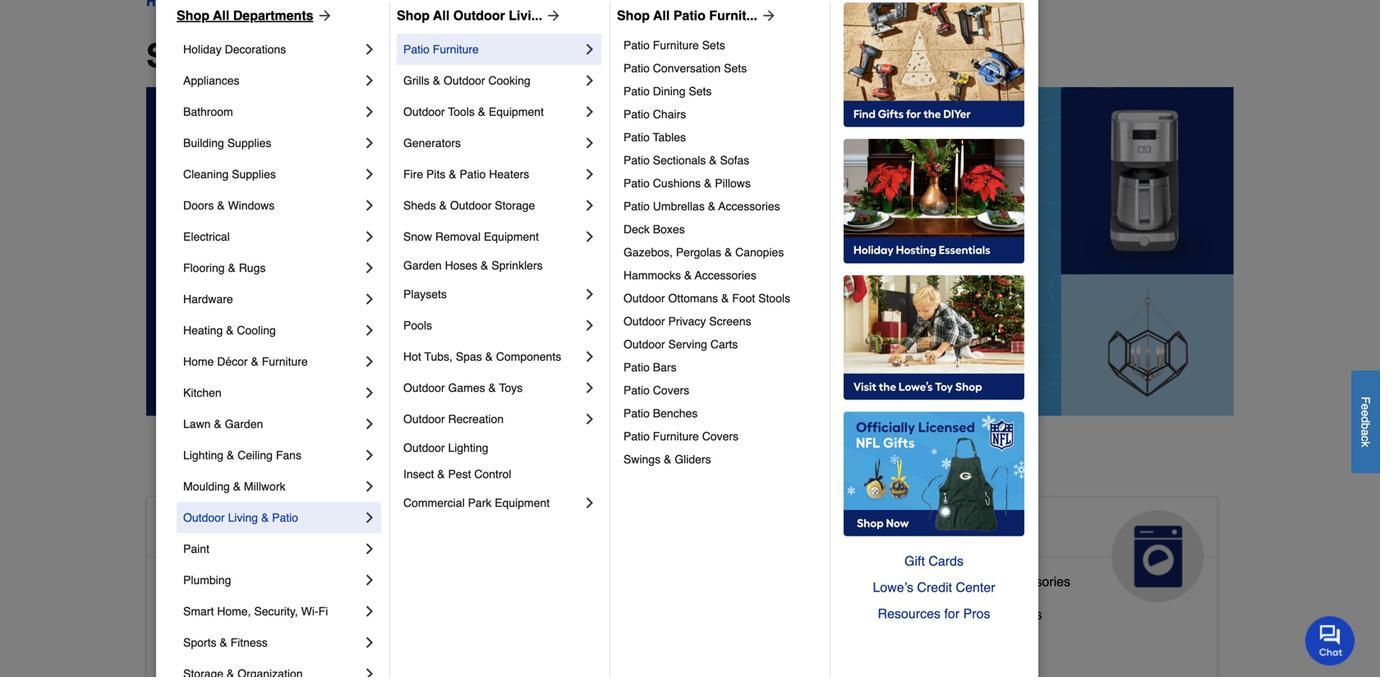 Task type: vqa. For each thing, say whether or not it's contained in the screenshot.
'Commercial Park Equipment' link
yes



Task type: describe. For each thing, give the bounding box(es) containing it.
insect & pest control
[[404, 468, 512, 481]]

sports & fitness
[[183, 636, 268, 649]]

flooring
[[183, 261, 225, 274]]

chevron right image for doors & windows
[[362, 197, 378, 214]]

& right spas
[[485, 350, 493, 363]]

resources for pros
[[878, 606, 991, 621]]

sheds & outdoor storage link
[[404, 190, 582, 221]]

chevron right image for commercial park equipment
[[582, 495, 598, 511]]

sets for patio furniture sets
[[702, 39, 725, 52]]

chevron right image for hardware
[[362, 291, 378, 307]]

lawn
[[183, 417, 211, 431]]

accessible home image
[[380, 510, 472, 602]]

arrow right image for shop all outdoor livi...
[[543, 7, 562, 24]]

patio chairs link
[[624, 103, 819, 126]]

& up the hammocks & accessories link
[[725, 246, 733, 259]]

doors
[[183, 199, 214, 212]]

screens
[[709, 315, 752, 328]]

hot
[[404, 350, 421, 363]]

0 vertical spatial appliances
[[183, 74, 240, 87]]

grills & outdoor cooking
[[404, 74, 531, 87]]

chevron right image for home décor & furniture
[[362, 353, 378, 370]]

for
[[945, 606, 960, 621]]

patio up sheds & outdoor storage
[[460, 168, 486, 181]]

kitchen
[[183, 386, 222, 399]]

& left millwork
[[233, 480, 241, 493]]

enjoy savings year-round. no matter what you're shopping for, find what you need at a great price. image
[[146, 87, 1234, 416]]

all for departments
[[213, 8, 230, 23]]

accessible bathroom
[[160, 574, 284, 589]]

patio furniture covers
[[624, 430, 739, 443]]

& right 'pits'
[[449, 168, 457, 181]]

fans
[[276, 449, 302, 462]]

shop for shop all patio furnit...
[[617, 8, 650, 23]]

sectionals
[[653, 154, 706, 167]]

& right parts
[[988, 574, 997, 589]]

f
[[1360, 397, 1373, 404]]

cleaning supplies
[[183, 168, 276, 181]]

accessible entry & home
[[160, 640, 309, 655]]

furniture for patio furniture covers
[[653, 430, 699, 443]]

chevron right image for building supplies
[[362, 135, 378, 151]]

chevron right image for outdoor tools & equipment
[[582, 104, 598, 120]]

playsets
[[404, 288, 447, 301]]

commercial
[[404, 496, 465, 510]]

patio furniture sets link
[[624, 34, 819, 57]]

doors & windows link
[[183, 190, 362, 221]]

chevron right image for playsets
[[582, 286, 598, 302]]

home inside home décor & furniture link
[[183, 355, 214, 368]]

hammocks & accessories link
[[624, 264, 819, 287]]

chevron right image for appliances
[[362, 72, 378, 89]]

outdoor up snow removal equipment
[[450, 199, 492, 212]]

livi...
[[509, 8, 543, 23]]

pet beds, houses, & furniture
[[526, 633, 704, 648]]

animal & pet care image
[[746, 510, 838, 602]]

outdoor serving carts link
[[624, 333, 819, 356]]

hot tubs, spas & components
[[404, 350, 562, 363]]

& left sofas
[[709, 154, 717, 167]]

patio for patio bars
[[624, 361, 650, 374]]

patio benches
[[624, 407, 698, 420]]

chevron right image for grills & outdoor cooking
[[582, 72, 598, 89]]

smart home, security, wi-fi link
[[183, 596, 362, 627]]

1 e from the top
[[1360, 404, 1373, 410]]

appliances image
[[1113, 510, 1205, 602]]

chat invite button image
[[1306, 616, 1356, 666]]

chevron right image for patio furniture
[[582, 41, 598, 58]]

departments for shop all departments
[[288, 37, 488, 75]]

patio chairs
[[624, 108, 686, 121]]

garden hoses & sprinklers
[[404, 259, 543, 272]]

k
[[1360, 441, 1373, 447]]

outdoor for outdoor recreation
[[404, 413, 445, 426]]

lighting inside outdoor lighting 'link'
[[448, 441, 489, 454]]

games
[[448, 381, 485, 394]]

lowe's credit center
[[873, 580, 996, 595]]

0 vertical spatial equipment
[[489, 105, 544, 118]]

cooling
[[237, 324, 276, 337]]

outdoor for outdoor ottomans & foot stools
[[624, 292, 665, 305]]

accessible for accessible bedroom
[[160, 607, 223, 622]]

plumbing
[[183, 574, 231, 587]]

garden inside garden hoses & sprinklers link
[[404, 259, 442, 272]]

all for outdoor
[[433, 8, 450, 23]]

& right 'hoses'
[[481, 259, 489, 272]]

shop all patio furnit... link
[[617, 6, 777, 25]]

& inside "link"
[[261, 511, 269, 524]]

snow removal equipment link
[[404, 221, 582, 252]]

chevron right image for heating & cooling
[[362, 322, 378, 339]]

patio for patio sectionals & sofas
[[624, 154, 650, 167]]

generators
[[404, 136, 461, 150]]

holiday decorations
[[183, 43, 286, 56]]

conversation
[[653, 62, 721, 75]]

living
[[228, 511, 258, 524]]

beverage
[[893, 607, 949, 622]]

patio up "patio furniture sets"
[[674, 8, 706, 23]]

patio umbrellas & accessories link
[[624, 195, 819, 218]]

& right tools
[[478, 105, 486, 118]]

lighting inside "lighting & ceiling fans" link
[[183, 449, 224, 462]]

smart home, security, wi-fi
[[183, 605, 328, 618]]

a
[[1360, 429, 1373, 436]]

décor
[[217, 355, 248, 368]]

1 vertical spatial bathroom
[[227, 574, 284, 589]]

flooring & rugs link
[[183, 252, 362, 284]]

2 e from the top
[[1360, 410, 1373, 416]]

lowe's credit center link
[[844, 574, 1025, 601]]

chevron right image for flooring & rugs
[[362, 260, 378, 276]]

fitness
[[231, 636, 268, 649]]

swings & gliders link
[[624, 448, 819, 471]]

chevron right image for smart home, security, wi-fi
[[362, 603, 378, 620]]

& up ottomans
[[685, 269, 692, 282]]

lawn & garden link
[[183, 408, 362, 440]]

patio dining sets
[[624, 85, 712, 98]]

& left the cooling
[[226, 324, 234, 337]]

removal
[[435, 230, 481, 243]]

furniture inside 'link'
[[651, 633, 704, 648]]

patio covers link
[[624, 379, 819, 402]]

patio for patio dining sets
[[624, 85, 650, 98]]

patio conversation sets
[[624, 62, 747, 75]]

credit
[[918, 580, 953, 595]]

moulding & millwork
[[183, 480, 286, 493]]

sports & fitness link
[[183, 627, 362, 658]]

outdoor for outdoor tools & equipment
[[404, 105, 445, 118]]

lighting & ceiling fans
[[183, 449, 302, 462]]

equipment for park
[[495, 496, 550, 510]]

building
[[183, 136, 224, 150]]

b
[[1360, 423, 1373, 429]]

sofas
[[720, 154, 750, 167]]

& right lawn
[[214, 417, 222, 431]]

officially licensed n f l gifts. shop now. image
[[844, 412, 1025, 537]]

wine
[[965, 607, 995, 622]]

accessible for accessible bathroom
[[160, 574, 223, 589]]

& inside 'link'
[[639, 633, 648, 648]]

outdoor for outdoor serving carts
[[624, 338, 665, 351]]

& left foot
[[722, 292, 729, 305]]

chevron right image for kitchen
[[362, 385, 378, 401]]

& up patio umbrellas & accessories
[[704, 177, 712, 190]]

all for patio
[[653, 8, 670, 23]]

patio covers
[[624, 384, 690, 397]]

lawn & garden
[[183, 417, 263, 431]]

care
[[526, 543, 578, 569]]

outdoor recreation link
[[404, 404, 582, 435]]

patio for patio furniture covers
[[624, 430, 650, 443]]

sports
[[183, 636, 217, 649]]

& left the ceiling
[[227, 449, 234, 462]]

chevron right image for generators
[[582, 135, 598, 151]]

1 vertical spatial appliances
[[893, 517, 1015, 543]]

deck boxes link
[[624, 218, 819, 241]]

generators link
[[404, 127, 582, 159]]

patio dining sets link
[[624, 80, 819, 103]]

outdoor recreation
[[404, 413, 504, 426]]

home décor & furniture
[[183, 355, 308, 368]]

cushions
[[653, 177, 701, 190]]

recreation
[[448, 413, 504, 426]]

livestock
[[526, 600, 581, 616]]

accessories for patio umbrellas & accessories
[[719, 200, 780, 213]]

supplies for cleaning supplies
[[232, 168, 276, 181]]

patio tables
[[624, 131, 686, 144]]

security,
[[254, 605, 298, 618]]

pet inside 'link'
[[526, 633, 546, 648]]

visit the lowe's toy shop. image
[[844, 275, 1025, 400]]

shop for shop all outdoor livi...
[[397, 8, 430, 23]]

& left pros
[[953, 607, 961, 622]]

patio umbrellas & accessories
[[624, 200, 780, 213]]

& right sheds
[[439, 199, 447, 212]]

swings & gliders
[[624, 453, 711, 466]]

pros
[[964, 606, 991, 621]]

outdoor for outdoor lighting
[[404, 441, 445, 454]]

find gifts for the diyer. image
[[844, 2, 1025, 127]]



Task type: locate. For each thing, give the bounding box(es) containing it.
supplies up houses,
[[585, 600, 635, 616]]

accessible inside accessible bedroom link
[[160, 607, 223, 622]]

patio down patio chairs
[[624, 131, 650, 144]]

decorations
[[225, 43, 286, 56]]

insect & pest control link
[[404, 461, 598, 487]]

chevron right image for paint
[[362, 541, 378, 557]]

2 vertical spatial supplies
[[585, 600, 635, 616]]

all up patio furniture
[[433, 8, 450, 23]]

appliances up cards
[[893, 517, 1015, 543]]

chillers
[[999, 607, 1042, 622]]

& right grills
[[433, 74, 441, 87]]

toys
[[499, 381, 523, 394]]

patio up swings
[[624, 430, 650, 443]]

home down security,
[[274, 640, 309, 655]]

shop up patio furniture
[[397, 8, 430, 23]]

bathroom up building
[[183, 105, 233, 118]]

tables
[[653, 131, 686, 144]]

chevron right image for bathroom
[[362, 104, 378, 120]]

bathroom up smart home, security, wi-fi
[[227, 574, 284, 589]]

covers up benches
[[653, 384, 690, 397]]

chevron right image for electrical
[[362, 228, 378, 245]]

shop inside shop all patio furnit... link
[[617, 8, 650, 23]]

outdoor privacy screens
[[624, 315, 752, 328]]

outdoor up outdoor lighting
[[404, 413, 445, 426]]

outdoor up patio bars
[[624, 338, 665, 351]]

furniture up patio conversation sets
[[653, 39, 699, 52]]

patio for patio conversation sets
[[624, 62, 650, 75]]

& down accessible bedroom link
[[220, 636, 227, 649]]

appliances link down decorations
[[183, 65, 362, 96]]

hammocks & accessories
[[624, 269, 757, 282]]

shop for shop all departments
[[177, 8, 210, 23]]

doors & windows
[[183, 199, 275, 212]]

pools link
[[404, 310, 582, 341]]

1 horizontal spatial appliances link
[[879, 497, 1218, 602]]

1 vertical spatial equipment
[[484, 230, 539, 243]]

moulding
[[183, 480, 230, 493]]

equipment up sprinklers
[[484, 230, 539, 243]]

supplies for livestock supplies
[[585, 600, 635, 616]]

supplies up windows in the left top of the page
[[232, 168, 276, 181]]

f e e d b a c k button
[[1352, 370, 1381, 473]]

chevron right image for holiday decorations
[[362, 41, 378, 58]]

1 vertical spatial covers
[[702, 430, 739, 443]]

& right entry
[[261, 640, 270, 655]]

0 vertical spatial appliances link
[[183, 65, 362, 96]]

beds,
[[550, 633, 583, 648]]

flooring & rugs
[[183, 261, 266, 274]]

chevron right image
[[362, 41, 378, 58], [582, 41, 598, 58], [582, 104, 598, 120], [582, 135, 598, 151], [582, 166, 598, 182], [362, 197, 378, 214], [582, 197, 598, 214], [582, 228, 598, 245], [582, 286, 598, 302], [362, 291, 378, 307], [582, 317, 598, 334], [362, 322, 378, 339], [582, 348, 598, 365], [362, 447, 378, 464], [582, 495, 598, 511], [362, 510, 378, 526], [362, 572, 378, 588], [362, 666, 378, 677]]

& left pest
[[437, 468, 445, 481]]

outdoor up tools
[[444, 74, 485, 87]]

hardware link
[[183, 284, 362, 315]]

2 shop from the left
[[397, 8, 430, 23]]

accessories down gazebos, pergolas & canopies link
[[695, 269, 757, 282]]

1 vertical spatial garden
[[225, 417, 263, 431]]

patio up paint link
[[272, 511, 298, 524]]

& right living
[[261, 511, 269, 524]]

sheds & outdoor storage
[[404, 199, 535, 212]]

ottomans
[[669, 292, 718, 305]]

chevron right image for cleaning supplies
[[362, 166, 378, 182]]

outdoor down hot
[[404, 381, 445, 394]]

home inside accessible entry & home link
[[274, 640, 309, 655]]

furniture inside 'link'
[[653, 39, 699, 52]]

outdoor lighting link
[[404, 435, 598, 461]]

equipment down insect & pest control link at the left of page
[[495, 496, 550, 510]]

2 vertical spatial accessories
[[1000, 574, 1071, 589]]

deck boxes
[[624, 223, 685, 236]]

chevron right image for outdoor recreation
[[582, 411, 598, 427]]

0 horizontal spatial appliances link
[[183, 65, 362, 96]]

shop up "patio furniture sets"
[[617, 8, 650, 23]]

patio inside 'link'
[[624, 39, 650, 52]]

2 accessible from the top
[[160, 574, 223, 589]]

appliances link
[[183, 65, 362, 96], [879, 497, 1218, 602]]

pet beds, houses, & furniture link
[[526, 629, 704, 662]]

pergolas
[[676, 246, 722, 259]]

equipment for removal
[[484, 230, 539, 243]]

& right 'doors'
[[217, 199, 225, 212]]

outdoor inside "link"
[[183, 511, 225, 524]]

accessible inside accessible entry & home link
[[160, 640, 223, 655]]

chevron right image
[[362, 72, 378, 89], [582, 72, 598, 89], [362, 104, 378, 120], [362, 135, 378, 151], [362, 166, 378, 182], [362, 228, 378, 245], [362, 260, 378, 276], [362, 353, 378, 370], [582, 380, 598, 396], [362, 385, 378, 401], [582, 411, 598, 427], [362, 416, 378, 432], [362, 478, 378, 495], [362, 541, 378, 557], [362, 603, 378, 620], [362, 634, 378, 651]]

stools
[[759, 292, 791, 305]]

supplies for building supplies
[[227, 136, 272, 150]]

snow removal equipment
[[404, 230, 539, 243]]

insect
[[404, 468, 434, 481]]

sets for patio dining sets
[[689, 85, 712, 98]]

sets inside "link"
[[689, 85, 712, 98]]

outdoor left privacy
[[624, 315, 665, 328]]

home,
[[217, 605, 251, 618]]

accessible for accessible entry & home
[[160, 640, 223, 655]]

storage
[[495, 199, 535, 212]]

patio for patio umbrellas & accessories
[[624, 200, 650, 213]]

chevron right image for outdoor living & patio
[[362, 510, 378, 526]]

accessible home
[[160, 517, 351, 543]]

lighting up "moulding"
[[183, 449, 224, 462]]

0 vertical spatial supplies
[[227, 136, 272, 150]]

components
[[496, 350, 562, 363]]

animal & pet care link
[[513, 497, 852, 602]]

patio up patio dining sets
[[624, 62, 650, 75]]

1 horizontal spatial shop
[[397, 8, 430, 23]]

accessible down the smart
[[160, 640, 223, 655]]

0 vertical spatial bathroom
[[183, 105, 233, 118]]

equipment inside "link"
[[495, 496, 550, 510]]

0 vertical spatial pet
[[633, 517, 668, 543]]

patio for patio benches
[[624, 407, 650, 420]]

outdoor
[[453, 8, 505, 23], [444, 74, 485, 87], [404, 105, 445, 118], [450, 199, 492, 212], [624, 292, 665, 305], [624, 315, 665, 328], [624, 338, 665, 351], [404, 381, 445, 394], [404, 413, 445, 426], [404, 441, 445, 454], [183, 511, 225, 524]]

1 vertical spatial appliances link
[[879, 497, 1218, 602]]

2 vertical spatial sets
[[689, 85, 712, 98]]

shop inside shop all outdoor livi... link
[[397, 8, 430, 23]]

0 vertical spatial sets
[[702, 39, 725, 52]]

0 horizontal spatial appliances
[[183, 74, 240, 87]]

1 horizontal spatial covers
[[702, 430, 739, 443]]

1 vertical spatial pet
[[526, 633, 546, 648]]

accessible for accessible home
[[160, 517, 281, 543]]

all up "patio furniture sets"
[[653, 8, 670, 23]]

1 vertical spatial sets
[[724, 62, 747, 75]]

accessible down "moulding"
[[160, 517, 281, 543]]

chairs
[[653, 108, 686, 121]]

patio for patio furniture
[[404, 43, 430, 56]]

outdoor up insect
[[404, 441, 445, 454]]

1 vertical spatial supplies
[[232, 168, 276, 181]]

pet down swings
[[633, 517, 668, 543]]

accessories up the chillers
[[1000, 574, 1071, 589]]

patio cushions & pillows
[[624, 177, 751, 190]]

3 shop from the left
[[617, 8, 650, 23]]

commercial park equipment link
[[404, 487, 582, 519]]

outdoor ottomans & foot stools link
[[624, 287, 819, 310]]

patio for patio cushions & pillows
[[624, 177, 650, 190]]

accessories down pillows
[[719, 200, 780, 213]]

0 vertical spatial accessories
[[719, 200, 780, 213]]

1 horizontal spatial garden
[[404, 259, 442, 272]]

pest
[[448, 468, 471, 481]]

& left toys
[[489, 381, 496, 394]]

1 horizontal spatial appliances
[[893, 517, 1015, 543]]

lowe's
[[873, 580, 914, 595]]

holiday hosting essentials. image
[[844, 139, 1025, 264]]

shop inside shop all departments link
[[177, 8, 210, 23]]

accessories
[[719, 200, 780, 213], [695, 269, 757, 282], [1000, 574, 1071, 589]]

patio left 'bars'
[[624, 361, 650, 374]]

0 horizontal spatial covers
[[653, 384, 690, 397]]

livestock supplies link
[[526, 597, 635, 629]]

accessible bedroom link
[[160, 603, 280, 636]]

0 horizontal spatial garden
[[225, 417, 263, 431]]

& up deck boxes link
[[708, 200, 716, 213]]

accessible bedroom
[[160, 607, 280, 622]]

holiday
[[183, 43, 222, 56]]

0 horizontal spatial lighting
[[183, 449, 224, 462]]

accessible inside accessible bathroom link
[[160, 574, 223, 589]]

furniture down the heating & cooling link
[[262, 355, 308, 368]]

all up 'holiday decorations'
[[213, 8, 230, 23]]

accessible up sports
[[160, 607, 223, 622]]

furniture right houses,
[[651, 633, 704, 648]]

resources for pros link
[[844, 601, 1025, 627]]

e up "d"
[[1360, 404, 1373, 410]]

gazebos,
[[624, 246, 673, 259]]

1 vertical spatial accessories
[[695, 269, 757, 282]]

wi-
[[301, 605, 319, 618]]

pet inside animal & pet care
[[633, 517, 668, 543]]

moulding & millwork link
[[183, 471, 362, 502]]

garden up lighting & ceiling fans
[[225, 417, 263, 431]]

shop
[[146, 37, 228, 75]]

d
[[1360, 416, 1373, 423]]

1 shop from the left
[[177, 8, 210, 23]]

patio sectionals & sofas
[[624, 154, 750, 167]]

outdoor living & patio link
[[183, 502, 362, 533]]

1 arrow right image from the left
[[314, 7, 333, 24]]

equipment down cooking
[[489, 105, 544, 118]]

e up b
[[1360, 410, 1373, 416]]

sets for patio conversation sets
[[724, 62, 747, 75]]

hardware
[[183, 293, 233, 306]]

furnit...
[[709, 8, 758, 23]]

outdoor down grills
[[404, 105, 445, 118]]

0 vertical spatial home
[[183, 355, 214, 368]]

furniture up "grills & outdoor cooking"
[[433, 43, 479, 56]]

2 vertical spatial equipment
[[495, 496, 550, 510]]

appliances link up the chillers
[[879, 497, 1218, 602]]

hammocks
[[624, 269, 681, 282]]

2 arrow right image from the left
[[543, 7, 562, 24]]

patio for patio chairs
[[624, 108, 650, 121]]

sets down patio furniture sets 'link'
[[724, 62, 747, 75]]

0 horizontal spatial shop
[[177, 8, 210, 23]]

departments for shop all departments
[[233, 8, 314, 23]]

privacy
[[669, 315, 706, 328]]

appliance parts & accessories
[[893, 574, 1071, 589]]

pet left beds,
[[526, 633, 546, 648]]

& left 'rugs'
[[228, 261, 236, 274]]

accessible up the smart
[[160, 574, 223, 589]]

3 accessible from the top
[[160, 607, 223, 622]]

outdoor privacy screens link
[[624, 310, 819, 333]]

shop all outdoor livi... link
[[397, 6, 562, 25]]

pillows
[[715, 177, 751, 190]]

outdoor for outdoor privacy screens
[[624, 315, 665, 328]]

sets up patio conversation sets link
[[702, 39, 725, 52]]

chevron right image for plumbing
[[362, 572, 378, 588]]

arrow right image
[[314, 7, 333, 24], [543, 7, 562, 24]]

home down moulding & millwork link
[[287, 517, 351, 543]]

arrow right image up patio furniture link
[[543, 7, 562, 24]]

& right houses,
[[639, 633, 648, 648]]

building supplies
[[183, 136, 272, 150]]

patio up "deck" at the left top of the page
[[624, 200, 650, 213]]

patio left cushions
[[624, 177, 650, 190]]

chevron right image for pools
[[582, 317, 598, 334]]

chevron right image for snow removal equipment
[[582, 228, 598, 245]]

patio down patio tables
[[624, 154, 650, 167]]

heating & cooling link
[[183, 315, 362, 346]]

1 vertical spatial departments
[[288, 37, 488, 75]]

patio up grills
[[404, 43, 430, 56]]

1 vertical spatial home
[[287, 517, 351, 543]]

home up the kitchen
[[183, 355, 214, 368]]

1 horizontal spatial pet
[[633, 517, 668, 543]]

arrow right image for shop all departments
[[314, 7, 333, 24]]

outdoor up patio furniture link
[[453, 8, 505, 23]]

patio up patio chairs
[[624, 85, 650, 98]]

shop all departments
[[177, 8, 314, 23]]

outdoor for outdoor games & toys
[[404, 381, 445, 394]]

arrow right image inside shop all departments link
[[314, 7, 333, 24]]

shop all patio furnit...
[[617, 8, 758, 23]]

outdoor lighting
[[404, 441, 489, 454]]

0 vertical spatial garden
[[404, 259, 442, 272]]

patio down patio covers
[[624, 407, 650, 420]]

chevron right image for sheds & outdoor storage
[[582, 197, 598, 214]]

outdoor games & toys
[[404, 381, 523, 394]]

pits
[[427, 168, 446, 181]]

millwork
[[244, 480, 286, 493]]

& left gliders
[[664, 453, 672, 466]]

c
[[1360, 436, 1373, 441]]

arrow right image inside shop all outdoor livi... link
[[543, 7, 562, 24]]

arrow right image
[[758, 7, 777, 24]]

patio for patio tables
[[624, 131, 650, 144]]

shop all outdoor livi...
[[397, 8, 543, 23]]

sets down conversation
[[689, 85, 712, 98]]

garden up "playsets"
[[404, 259, 442, 272]]

cleaning
[[183, 168, 229, 181]]

patio for patio furniture sets
[[624, 39, 650, 52]]

furniture down benches
[[653, 430, 699, 443]]

bathroom link
[[183, 96, 362, 127]]

chevron right image for hot tubs, spas & components
[[582, 348, 598, 365]]

outdoor down "moulding"
[[183, 511, 225, 524]]

1 horizontal spatial arrow right image
[[543, 7, 562, 24]]

paint
[[183, 542, 209, 556]]

chevron right image for fire pits & patio heaters
[[582, 166, 598, 182]]

outdoor for outdoor living & patio
[[183, 511, 225, 524]]

snow
[[404, 230, 432, 243]]

chevron right image for moulding & millwork
[[362, 478, 378, 495]]

lighting
[[448, 441, 489, 454], [183, 449, 224, 462]]

1 horizontal spatial lighting
[[448, 441, 489, 454]]

& right décor
[[251, 355, 259, 368]]

4 accessible from the top
[[160, 640, 223, 655]]

& right animal
[[610, 517, 626, 543]]

sets inside 'link'
[[702, 39, 725, 52]]

home inside accessible home link
[[287, 517, 351, 543]]

furniture for patio furniture sets
[[653, 39, 699, 52]]

1 accessible from the top
[[160, 517, 281, 543]]

rugs
[[239, 261, 266, 274]]

patio for patio covers
[[624, 384, 650, 397]]

patio up patio conversation sets
[[624, 39, 650, 52]]

heaters
[[489, 168, 529, 181]]

foot
[[732, 292, 756, 305]]

chevron right image for lawn & garden
[[362, 416, 378, 432]]

fire pits & patio heaters
[[404, 168, 529, 181]]

chevron right image for outdoor games & toys
[[582, 380, 598, 396]]

bars
[[653, 361, 677, 374]]

patio furniture sets
[[624, 39, 725, 52]]

chevron right image for sports & fitness
[[362, 634, 378, 651]]

supplies up cleaning supplies
[[227, 136, 272, 150]]

appliances down holiday
[[183, 74, 240, 87]]

outdoor down hammocks
[[624, 292, 665, 305]]

accessible inside accessible home link
[[160, 517, 281, 543]]

swings
[[624, 453, 661, 466]]

0 vertical spatial departments
[[233, 8, 314, 23]]

shop up holiday
[[177, 8, 210, 23]]

covers down patio benches link
[[702, 430, 739, 443]]

all down shop all departments link
[[237, 37, 278, 75]]

fire
[[404, 168, 423, 181]]

accessories for appliance parts & accessories
[[1000, 574, 1071, 589]]

furniture for patio furniture
[[433, 43, 479, 56]]

0 horizontal spatial pet
[[526, 633, 546, 648]]

& inside animal & pet care
[[610, 517, 626, 543]]

2 horizontal spatial shop
[[617, 8, 650, 23]]

0 horizontal spatial arrow right image
[[314, 7, 333, 24]]

chevron right image for lighting & ceiling fans
[[362, 447, 378, 464]]

2 vertical spatial home
[[274, 640, 309, 655]]

garden inside lawn & garden link
[[225, 417, 263, 431]]

electrical
[[183, 230, 230, 243]]

equipment
[[489, 105, 544, 118], [484, 230, 539, 243], [495, 496, 550, 510]]

umbrellas
[[653, 200, 705, 213]]

outdoor serving carts
[[624, 338, 738, 351]]

patio conversation sets link
[[624, 57, 819, 80]]

0 vertical spatial covers
[[653, 384, 690, 397]]



